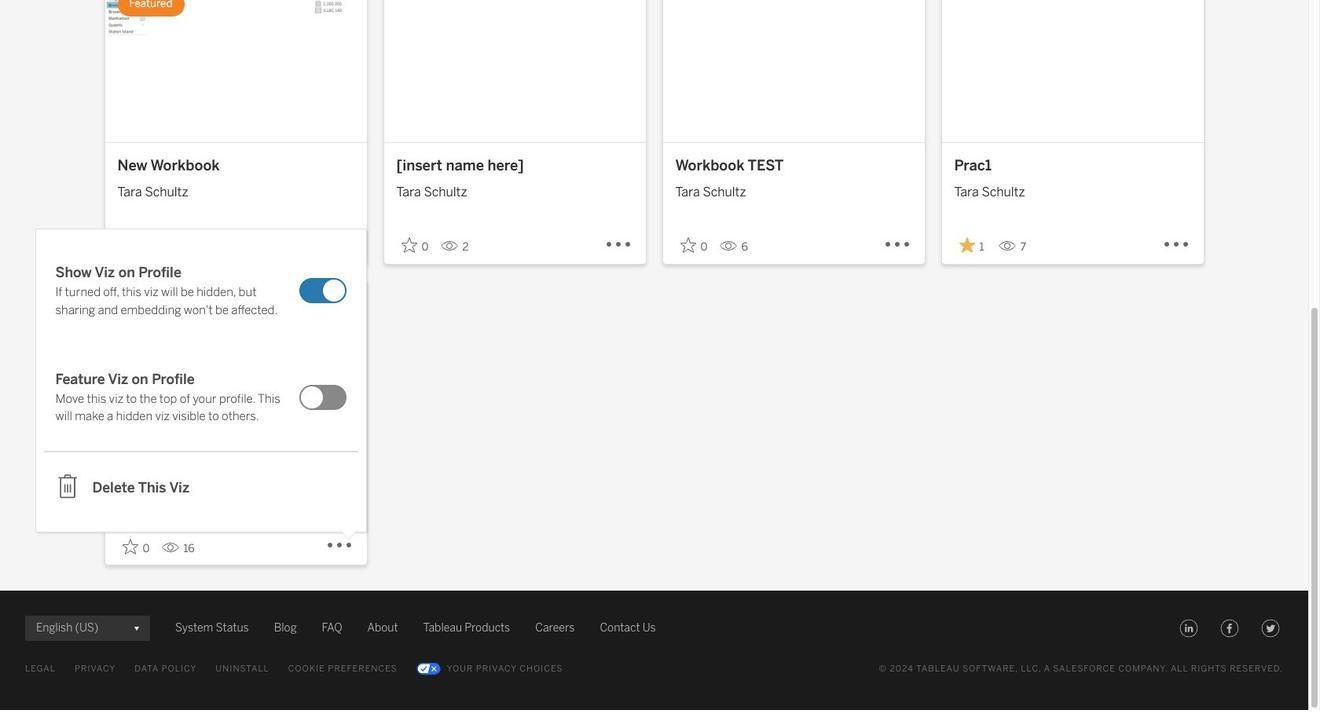 Task type: locate. For each thing, give the bounding box(es) containing it.
workbook thumbnail image for add favorite icon
[[663, 0, 924, 142]]

add favorite image
[[401, 237, 417, 253], [122, 539, 138, 554]]

Add Favorite button
[[396, 233, 434, 259], [675, 233, 713, 259], [117, 534, 155, 560]]

menu item
[[44, 238, 358, 344], [44, 344, 358, 453]]

1 vertical spatial add favorite image
[[122, 539, 138, 554]]

workbook thumbnail image
[[105, 0, 367, 142], [384, 0, 646, 142], [663, 0, 924, 142], [942, 0, 1203, 142], [105, 281, 367, 443]]

add favorite button for workbook thumbnail associated with the right add favorite image
[[396, 233, 434, 259]]

1 horizontal spatial add favorite image
[[401, 237, 417, 253]]

add favorite button for workbook thumbnail associated with add favorite icon
[[675, 233, 713, 259]]

1 horizontal spatial add favorite button
[[396, 233, 434, 259]]

0 horizontal spatial add favorite button
[[117, 534, 155, 560]]

0 vertical spatial add favorite image
[[401, 237, 417, 253]]

2 horizontal spatial add favorite button
[[675, 233, 713, 259]]

remove favorite image
[[959, 237, 975, 253]]

dialog
[[36, 227, 366, 540]]

0 horizontal spatial add favorite image
[[122, 539, 138, 554]]

selected language element
[[36, 616, 139, 641]]

Remove Favorite button
[[954, 233, 992, 259]]

more actions image
[[326, 532, 354, 560]]

1 menu item from the top
[[44, 238, 358, 344]]



Task type: vqa. For each thing, say whether or not it's contained in the screenshot.
1st Add Favorite image
yes



Task type: describe. For each thing, give the bounding box(es) containing it.
featured element
[[117, 0, 184, 16]]

workbook thumbnail image for remove favorite icon
[[942, 0, 1203, 142]]

2 menu item from the top
[[44, 344, 358, 453]]

workbook thumbnail image for the right add favorite image
[[384, 0, 646, 142]]

add favorite image
[[680, 237, 696, 253]]

list options menu
[[36, 230, 366, 532]]



